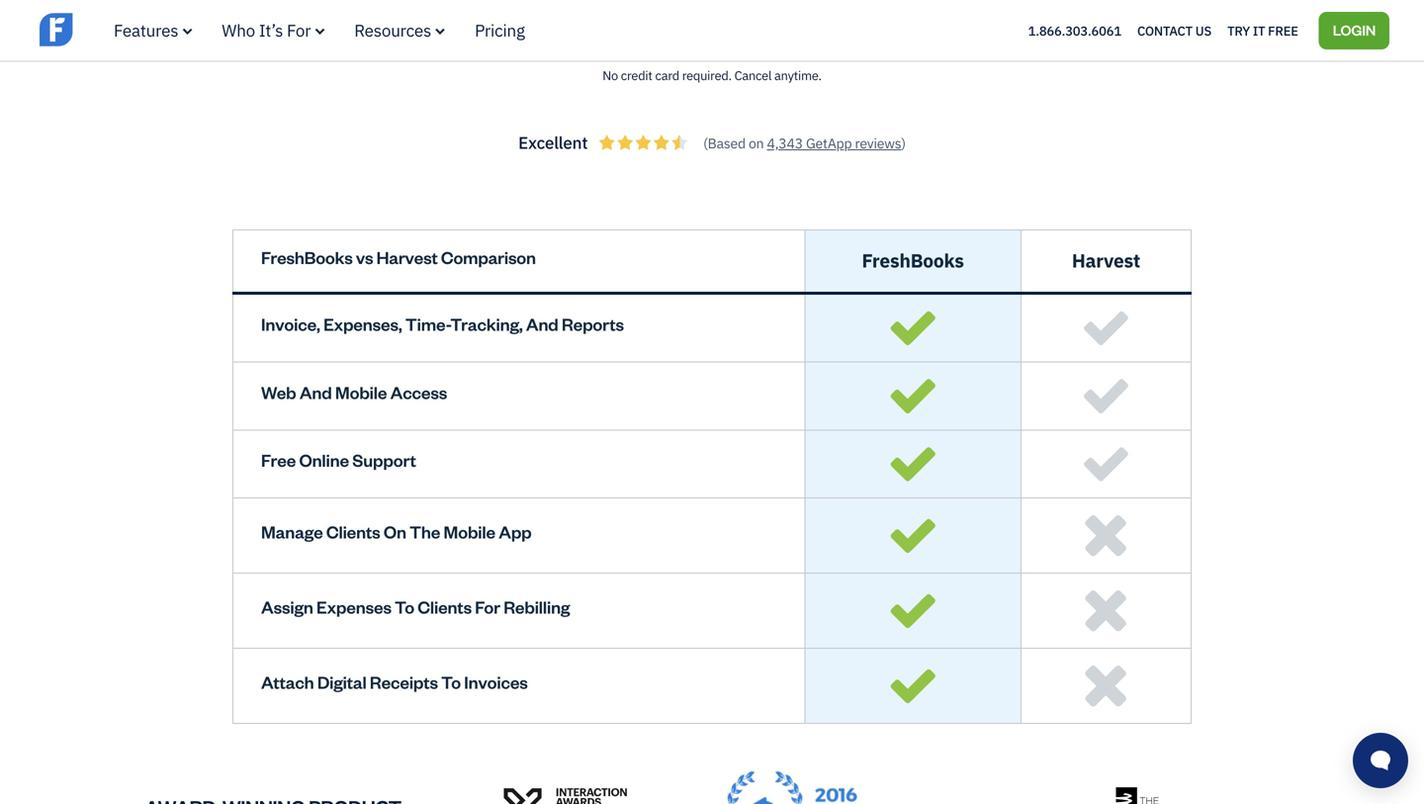 Task type: vqa. For each thing, say whether or not it's contained in the screenshot.
cookie consent banner Dialog
no



Task type: describe. For each thing, give the bounding box(es) containing it.
no
[[603, 67, 618, 84]]

contact us
[[1137, 22, 1212, 39]]

1 horizontal spatial harvest
[[1072, 248, 1140, 273]]

interaction awards: winner optimizing image
[[504, 788, 628, 804]]

on
[[384, 520, 406, 543]]

credit
[[621, 67, 652, 84]]

who
[[222, 19, 255, 41]]

1 vertical spatial mobile
[[444, 520, 495, 543]]

5 checkmark green image from the top
[[890, 668, 936, 704]]

try
[[1228, 22, 1250, 39]]

4,343 getapp reviews link
[[767, 134, 901, 152]]

no credit card required. cancel anytime.
[[603, 67, 822, 84]]

)
[[901, 134, 906, 152]]

1 vertical spatial for
[[475, 595, 500, 618]]

resources link
[[354, 19, 445, 41]]

0 horizontal spatial to
[[395, 595, 414, 618]]

digital
[[317, 671, 367, 693]]

excellent
[[518, 131, 588, 153]]

time-
[[405, 313, 450, 335]]

features
[[114, 19, 178, 41]]

checkmark green image
[[890, 379, 936, 414]]

0 horizontal spatial clients
[[326, 520, 380, 543]]

0 horizontal spatial and
[[300, 381, 332, 403]]

checkmark grey image
[[1083, 447, 1129, 482]]

reviews
[[855, 134, 901, 152]]

who it's for link
[[222, 19, 325, 41]]

1 horizontal spatial and
[[526, 313, 558, 335]]

access
[[390, 381, 447, 403]]

(based on 4,343 getapp reviews )
[[703, 134, 906, 152]]

expenses,
[[323, 313, 402, 335]]

1 vertical spatial to
[[441, 671, 461, 693]]

comparison
[[441, 246, 536, 268]]

expenses
[[317, 595, 392, 618]]

checkmark green image for app
[[890, 518, 936, 553]]

it
[[1253, 22, 1265, 39]]

4.5 stars image
[[600, 135, 688, 150]]

features link
[[114, 19, 192, 41]]

invoice,
[[261, 313, 320, 335]]

try it free link
[[1228, 18, 1298, 43]]

app
[[499, 520, 532, 543]]

getapp
[[806, 134, 852, 152]]

on
[[749, 134, 764, 152]]

the
[[410, 520, 440, 543]]

assign expenses to clients for rebilling
[[261, 595, 570, 618]]

us
[[1196, 22, 1212, 39]]

1 vertical spatial clients
[[418, 595, 472, 618]]



Task type: locate. For each thing, give the bounding box(es) containing it.
checkmark green image for rebilling
[[890, 593, 936, 629]]

for left rebilling
[[475, 595, 500, 618]]

0 horizontal spatial mobile
[[335, 381, 387, 403]]

1 vertical spatial and
[[300, 381, 332, 403]]

2 checkmark green image from the top
[[890, 447, 936, 482]]

for
[[287, 19, 311, 41], [475, 595, 500, 618]]

vs
[[356, 246, 373, 268]]

97% of customers recommend freshbooks image
[[938, 32, 1117, 59]]

4,343
[[767, 134, 803, 152]]

checkmark grey image for invoice, expenses, time-tracking, and reports
[[1083, 311, 1129, 346]]

1 horizontal spatial free
[[1268, 22, 1298, 39]]

free right it
[[1268, 22, 1298, 39]]

clients down the
[[418, 595, 472, 618]]

manage
[[261, 520, 323, 543]]

card
[[655, 67, 679, 84]]

(based
[[703, 134, 746, 152]]

0 vertical spatial clients
[[326, 520, 380, 543]]

rebilling
[[504, 595, 570, 618]]

1 vertical spatial cross grey image
[[1085, 590, 1128, 632]]

0 vertical spatial to
[[395, 595, 414, 618]]

contact us link
[[1137, 18, 1212, 43]]

assign
[[261, 595, 313, 618]]

cancel
[[735, 67, 772, 84]]

0 vertical spatial cross grey image
[[1085, 515, 1128, 557]]

web
[[261, 381, 296, 403]]

reports
[[562, 313, 624, 335]]

try it free
[[1228, 22, 1298, 39]]

invoices
[[464, 671, 528, 693]]

to
[[395, 595, 414, 618], [441, 671, 461, 693]]

0 horizontal spatial harvest
[[376, 246, 438, 268]]

cross grey image
[[1085, 515, 1128, 557], [1085, 590, 1128, 632]]

free left online
[[261, 449, 296, 471]]

pricing link
[[475, 19, 525, 41]]

login
[[1333, 20, 1376, 39]]

contact
[[1137, 22, 1193, 39]]

freshbooks for freshbooks vs harvest comparison
[[261, 246, 353, 268]]

checkmark grey image for web and mobile access
[[1083, 379, 1129, 414]]

resources
[[354, 19, 431, 41]]

cross grey image up cross grey image
[[1085, 590, 1128, 632]]

1 cross grey image from the top
[[1085, 515, 1128, 557]]

0 vertical spatial and
[[526, 313, 558, 335]]

1 horizontal spatial to
[[441, 671, 461, 693]]

for right it's
[[287, 19, 311, 41]]

checkmark green image for reports
[[890, 311, 936, 346]]

web and mobile access
[[261, 381, 447, 403]]

1 horizontal spatial for
[[475, 595, 500, 618]]

freshbooks logo image
[[40, 11, 193, 48]]

1 checkmark grey image from the top
[[1083, 311, 1129, 346]]

3 checkmark green image from the top
[[890, 518, 936, 553]]

0 vertical spatial free
[[1268, 22, 1298, 39]]

0 vertical spatial for
[[287, 19, 311, 41]]

1 horizontal spatial freshbooks
[[862, 248, 964, 273]]

0 horizontal spatial for
[[287, 19, 311, 41]]

1 vertical spatial free
[[261, 449, 296, 471]]

freshbooks
[[261, 246, 353, 268], [862, 248, 964, 273]]

2 checkmark grey image from the top
[[1083, 379, 1129, 414]]

login link
[[1319, 12, 1390, 49]]

1 horizontal spatial mobile
[[444, 520, 495, 543]]

webby awards image
[[1116, 787, 1186, 804]]

it's
[[259, 19, 283, 41]]

to right the expenses
[[395, 595, 414, 618]]

4 checkmark green image from the top
[[890, 593, 936, 629]]

1 vertical spatial checkmark grey image
[[1083, 379, 1129, 414]]

online
[[299, 449, 349, 471]]

cross grey image down checkmark grey icon at the right bottom of the page
[[1085, 515, 1128, 557]]

to left invoices
[[441, 671, 461, 693]]

required.
[[682, 67, 732, 84]]

2 cross grey image from the top
[[1085, 590, 1128, 632]]

and right web
[[300, 381, 332, 403]]

and
[[526, 313, 558, 335], [300, 381, 332, 403]]

1.866.303.6061 link
[[1028, 22, 1122, 39]]

invoice, expenses, time-tracking, and reports
[[261, 313, 624, 335]]

support
[[352, 449, 416, 471]]

0 vertical spatial mobile
[[335, 381, 387, 403]]

mobile
[[335, 381, 387, 403], [444, 520, 495, 543]]

anytime.
[[774, 67, 822, 84]]

mobile right the
[[444, 520, 495, 543]]

free online support
[[261, 449, 416, 471]]

nice reply award image
[[727, 772, 990, 804]]

receipts
[[370, 671, 438, 693]]

cross grey image for app
[[1085, 515, 1128, 557]]

attach digital receipts to invoices
[[261, 671, 528, 693]]

freshbooks vs harvest comparison
[[261, 246, 536, 268]]

cross grey image
[[1085, 665, 1128, 707]]

attach
[[261, 671, 314, 693]]

freshbooks for freshbooks
[[862, 248, 964, 273]]

0 vertical spatial checkmark grey image
[[1083, 311, 1129, 346]]

mobile left access
[[335, 381, 387, 403]]

1 checkmark green image from the top
[[890, 311, 936, 346]]

clients
[[326, 520, 380, 543], [418, 595, 472, 618]]

cross grey image for rebilling
[[1085, 590, 1128, 632]]

manage clients on the mobile app
[[261, 520, 532, 543]]

harvest
[[376, 246, 438, 268], [1072, 248, 1140, 273]]

and left reports
[[526, 313, 558, 335]]

checkmark green image
[[890, 311, 936, 346], [890, 447, 936, 482], [890, 518, 936, 553], [890, 593, 936, 629], [890, 668, 936, 704]]

1.866.303.6061
[[1028, 22, 1122, 39]]

clients left on
[[326, 520, 380, 543]]

0 horizontal spatial free
[[261, 449, 296, 471]]

who it's for
[[222, 19, 311, 41]]

free
[[1268, 22, 1298, 39], [261, 449, 296, 471]]

1 horizontal spatial clients
[[418, 595, 472, 618]]

checkmark grey image
[[1083, 311, 1129, 346], [1083, 379, 1129, 414]]

tracking,
[[450, 313, 523, 335]]

0 horizontal spatial freshbooks
[[261, 246, 353, 268]]

pricing
[[475, 19, 525, 41]]



